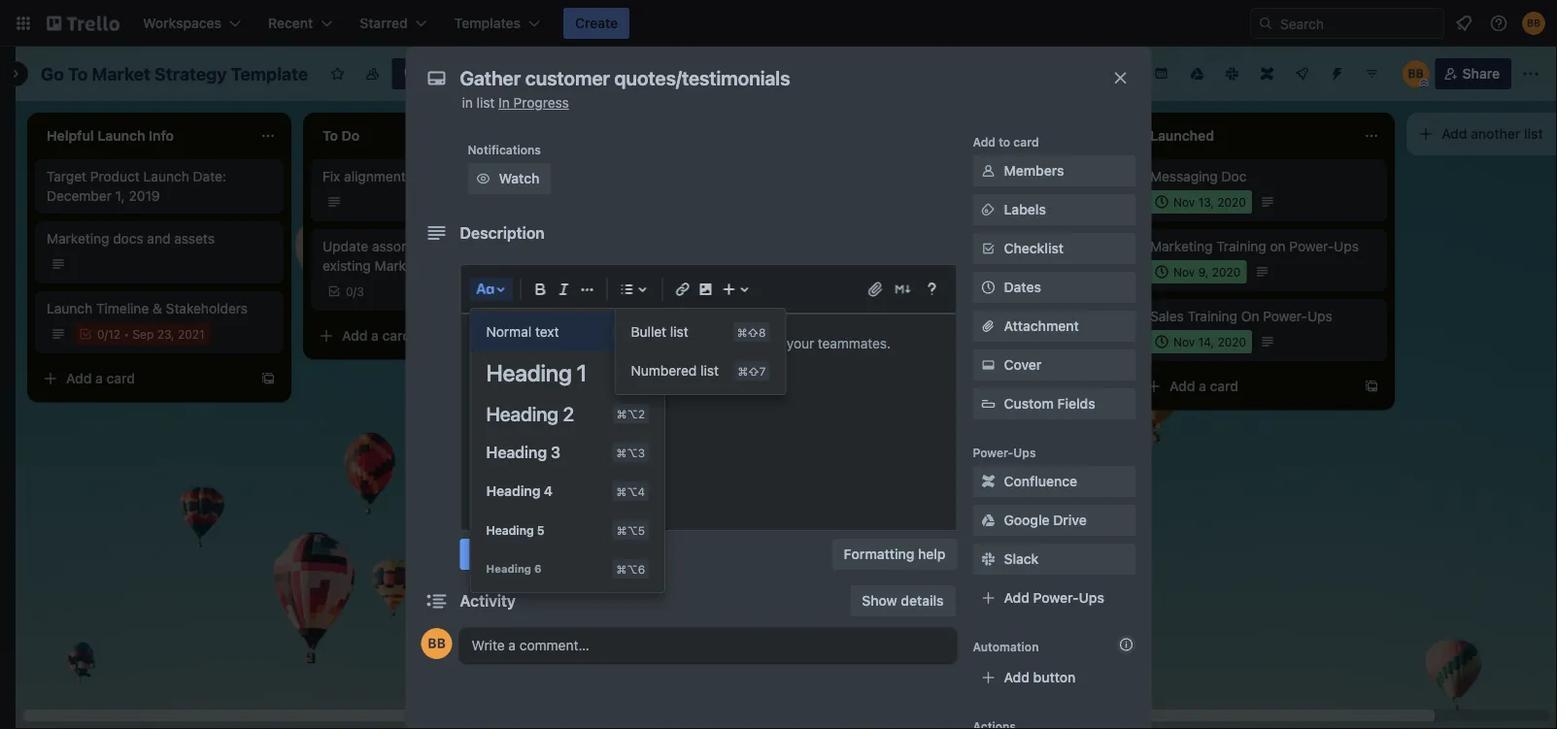 Task type: locate. For each thing, give the bounding box(es) containing it.
lists image
[[616, 278, 639, 301]]

sm image inside checklist link
[[979, 239, 998, 258]]

editor toolbar toolbar
[[470, 274, 948, 593]]

sm image inside labels link
[[979, 200, 998, 220]]

4
[[544, 483, 553, 499]]

go
[[41, 63, 64, 84]]

1 vertical spatial announcement
[[921, 309, 1016, 325]]

heading left 5
[[486, 524, 534, 537]]

add a card button down 0 / 3
[[311, 321, 529, 352]]

0 vertical spatial nov
[[1174, 195, 1196, 209]]

6 heading from the top
[[486, 563, 532, 576]]

heading left 4 at the bottom left
[[486, 483, 541, 499]]

1 sm image from the top
[[979, 161, 998, 181]]

1 jul from the top
[[898, 265, 914, 279]]

1 heading from the top
[[486, 360, 572, 387]]

add a card down 14,
[[1170, 378, 1239, 395]]

create button
[[564, 8, 630, 39]]

sm image left checklist
[[979, 239, 998, 258]]

2 heading from the top
[[486, 402, 559, 425]]

target product launch date: december 1, 2019
[[47, 169, 226, 204]]

⌘⌥3
[[617, 446, 645, 460]]

nov for messaging
[[1174, 195, 1196, 209]]

Search field
[[1274, 9, 1444, 38]]

heading up the heading 4
[[486, 444, 547, 462]]

jul inside jul 31, 2020 checkbox
[[898, 658, 914, 671]]

training up nov 14, 2020
[[1188, 309, 1238, 325]]

jul up "view markdown" "image"
[[898, 265, 914, 279]]

1 left ⌘⌥1
[[577, 360, 587, 387]]

sm image left google
[[979, 511, 998, 531]]

1 horizontal spatial 0
[[346, 285, 353, 298]]

2020 right 14,
[[1218, 335, 1247, 349]]

4 sm image from the top
[[979, 472, 998, 492]]

add
[[1442, 126, 1468, 142], [973, 135, 996, 149], [342, 328, 368, 344], [66, 371, 92, 387], [1170, 378, 1196, 395], [1004, 590, 1030, 606], [1004, 670, 1030, 686], [894, 671, 920, 687]]

dates
[[1004, 279, 1042, 295]]

0 horizontal spatial on
[[446, 169, 461, 185]]

promotion
[[916, 169, 980, 185]]

heading 6
[[486, 563, 542, 576]]

sm image left slack
[[979, 550, 998, 569]]

6 sm image from the top
[[979, 550, 998, 569]]

Nov 14, 2020 checkbox
[[1151, 330, 1253, 354]]

dates button
[[973, 272, 1136, 303]]

2020 down in-app announcement
[[938, 335, 967, 349]]

show details
[[862, 593, 944, 609]]

/ left •
[[105, 327, 108, 341]]

add button button
[[973, 663, 1136, 694]]

a
[[371, 328, 379, 344], [95, 371, 103, 387], [1199, 378, 1207, 395], [923, 671, 931, 687]]

2 vertical spatial nov
[[1174, 335, 1196, 349]]

training up nov 9, 2020
[[1217, 239, 1267, 255]]

2 horizontal spatial create from template… image
[[1364, 379, 1380, 395]]

add a card for training
[[1170, 378, 1239, 395]]

heading up heading 3
[[486, 402, 559, 425]]

on inside update assorted references on existing marketing pages
[[501, 239, 517, 255]]

2019
[[129, 188, 160, 204]]

numbered
[[631, 363, 697, 379]]

product
[[90, 169, 140, 185]]

add a card button for docs
[[35, 363, 253, 395]]

3 up 4 at the bottom left
[[551, 444, 561, 462]]

a for assorted
[[371, 328, 379, 344]]

5
[[537, 524, 545, 537]]

on right references
[[501, 239, 517, 255]]

list for numbered list
[[701, 363, 719, 379]]

heading for heading 5
[[486, 524, 534, 537]]

3 down existing
[[357, 285, 364, 298]]

1 horizontal spatial sm image
[[979, 200, 998, 220]]

3 nov from the top
[[1174, 335, 1196, 349]]

card down update assorted references on existing marketing pages
[[382, 328, 411, 344]]

sm image for confluence
[[979, 472, 998, 492]]

training for sales
[[1188, 309, 1238, 325]]

go to market strategy template
[[41, 63, 308, 84]]

assets
[[174, 231, 215, 247]]

on for references
[[501, 239, 517, 255]]

sm image left watch
[[474, 169, 493, 189]]

add another list
[[1442, 126, 1544, 142]]

add a card for docs
[[66, 371, 135, 387]]

1 vertical spatial jul
[[898, 335, 914, 349]]

sm image down social promotion link
[[979, 200, 998, 220]]

nov
[[1174, 195, 1196, 209], [1174, 265, 1196, 279], [1174, 335, 1196, 349]]

market
[[92, 63, 151, 84]]

nov inside checkbox
[[1174, 195, 1196, 209]]

1 vertical spatial /
[[105, 327, 108, 341]]

on
[[1242, 309, 1260, 325]]

0 vertical spatial launch
[[143, 169, 189, 185]]

0 horizontal spatial /
[[105, 327, 108, 341]]

card for update assorted references on existing marketing pages
[[382, 328, 411, 344]]

board link
[[392, 58, 475, 89]]

/ down existing
[[353, 285, 357, 298]]

2020 right 19,
[[936, 265, 965, 279]]

None text field
[[450, 60, 1092, 95]]

3 jul from the top
[[898, 658, 914, 671]]

on inside the fix alignment issue on /pricing link
[[446, 169, 461, 185]]

1 vertical spatial 1
[[1025, 658, 1031, 671]]

attachment button
[[973, 311, 1136, 342]]

2021
[[178, 327, 205, 341]]

a down email newsletter
[[923, 671, 931, 687]]

heading 1
[[486, 360, 587, 387]]

view markdown image
[[894, 280, 913, 299]]

aug
[[898, 195, 919, 209]]

Aug 21, 2020 checkbox
[[875, 190, 976, 214]]

launch
[[143, 169, 189, 185], [47, 301, 92, 317]]

0 notifications image
[[1453, 12, 1476, 35]]

list right in
[[477, 95, 495, 111]]

2020 right 13,
[[1218, 195, 1247, 209]]

nov inside option
[[1174, 335, 1196, 349]]

custom
[[1004, 396, 1054, 412]]

0 vertical spatial training
[[1217, 239, 1267, 255]]

on right issue
[[446, 169, 461, 185]]

add a card button down the sep
[[35, 363, 253, 395]]

0 horizontal spatial sm image
[[474, 169, 493, 189]]

bob builder (bobbuilder40) image
[[1523, 12, 1546, 35], [1403, 60, 1430, 87], [421, 629, 452, 660]]

jul left 31,
[[898, 658, 914, 671]]

nov for marketing
[[1174, 265, 1196, 279]]

sales training on power-ups
[[1151, 309, 1333, 325]]

1 horizontal spatial /
[[353, 285, 357, 298]]

sm image inside members link
[[979, 161, 998, 181]]

normal text
[[486, 324, 559, 340]]

sm image
[[979, 161, 998, 181], [979, 239, 998, 258], [979, 356, 998, 375], [979, 472, 998, 492], [979, 511, 998, 531], [979, 550, 998, 569]]

0 horizontal spatial marketing
[[47, 231, 109, 247]]

jul for post
[[898, 265, 914, 279]]

19,
[[917, 265, 933, 279]]

jul down app
[[898, 335, 914, 349]]

23, inside jul 23, 2020 checkbox
[[917, 335, 935, 349]]

sm image down add to card
[[979, 161, 998, 181]]

add to card
[[973, 135, 1039, 149]]

1 horizontal spatial 3
[[551, 444, 561, 462]]

heading down 'save'
[[486, 563, 532, 576]]

1 horizontal spatial on
[[501, 239, 517, 255]]

announcement up jul 23, 2020
[[921, 309, 1016, 325]]

a down update assorted references on existing marketing pages
[[371, 328, 379, 344]]

sm image
[[474, 169, 493, 189], [979, 200, 998, 220]]

1 vertical spatial 3
[[551, 444, 561, 462]]

card down nov 14, 2020
[[1210, 378, 1239, 395]]

checklist link
[[973, 233, 1136, 264]]

sm image for google drive
[[979, 511, 998, 531]]

add a card for assorted
[[342, 328, 411, 344]]

power ups image
[[1295, 66, 1311, 82]]

on down messaging doc link on the top
[[1271, 239, 1286, 255]]

2 horizontal spatial marketing
[[1151, 239, 1213, 255]]

2 nov from the top
[[1174, 265, 1196, 279]]

2 horizontal spatial bob builder (bobbuilder40) image
[[1523, 12, 1546, 35]]

list right bullet
[[670, 324, 689, 340]]

2020 right 31,
[[936, 658, 965, 671]]

marketing up nov 9, 2020 option
[[1151, 239, 1213, 255]]

•
[[124, 327, 129, 341]]

0 vertical spatial bob builder (bobbuilder40) image
[[1523, 12, 1546, 35]]

4 heading from the top
[[486, 483, 541, 499]]

launch timeline & stakeholders link
[[47, 299, 272, 319]]

heading
[[486, 360, 572, 387], [486, 402, 559, 425], [486, 444, 547, 462], [486, 483, 541, 499], [486, 524, 534, 537], [486, 563, 532, 576]]

jul inside jul 23, 2020 checkbox
[[898, 335, 914, 349]]

5 heading from the top
[[486, 524, 534, 537]]

0 horizontal spatial 0
[[97, 327, 105, 341]]

2020 for email newsletter
[[936, 658, 965, 671]]

power- right on
[[1264, 309, 1308, 325]]

stakeholders
[[166, 301, 248, 317]]

2 vertical spatial jul
[[898, 658, 914, 671]]

add a card down 12
[[66, 371, 135, 387]]

0 horizontal spatial launch
[[47, 301, 92, 317]]

add power-ups
[[1004, 590, 1105, 606]]

a down 0 / 12 • sep 23, 2021
[[95, 371, 103, 387]]

2 vertical spatial bob builder (bobbuilder40) image
[[421, 629, 452, 660]]

training for marketing
[[1217, 239, 1267, 255]]

sm image for labels
[[979, 200, 998, 220]]

sm image inside cover link
[[979, 356, 998, 375]]

google drive
[[1004, 513, 1087, 529]]

⌘⌥4
[[616, 485, 645, 499]]

0 vertical spatial jul
[[898, 265, 914, 279]]

marketing down december
[[47, 231, 109, 247]]

1 nov from the top
[[1174, 195, 1196, 209]]

heading up the heading 2 on the left bottom
[[486, 360, 572, 387]]

nov 14, 2020
[[1174, 335, 1247, 349]]

training
[[1217, 239, 1267, 255], [1188, 309, 1238, 325]]

jul for newsletter
[[898, 658, 914, 671]]

-
[[938, 239, 944, 255]]

list right another
[[1525, 126, 1544, 142]]

/ for 12
[[105, 327, 108, 341]]

heading for heading 6
[[486, 563, 532, 576]]

0 horizontal spatial create from template… image
[[260, 371, 276, 387]]

23, right the sep
[[157, 327, 174, 341]]

2020 for blog post - announcement
[[936, 265, 965, 279]]

add a card button down nov 14, 2020
[[1139, 371, 1357, 402]]

card
[[1014, 135, 1039, 149], [382, 328, 411, 344], [106, 371, 135, 387], [1210, 378, 1239, 395], [934, 671, 963, 687]]

2020 inside option
[[1213, 265, 1241, 279]]

open help dialog image
[[921, 278, 944, 301]]

⌘⇧7
[[738, 364, 766, 378]]

a down nov 14, 2020 option
[[1199, 378, 1207, 395]]

marketing docs and assets link
[[47, 229, 272, 249]]

jul for app
[[898, 335, 914, 349]]

in
[[462, 95, 473, 111]]

6
[[534, 563, 542, 576]]

create from template… image for marketing docs and assets
[[260, 371, 276, 387]]

group
[[616, 313, 786, 391]]

3 sm image from the top
[[979, 356, 998, 375]]

show menu image
[[1522, 64, 1541, 84]]

card right to
[[1014, 135, 1039, 149]]

1 horizontal spatial 23,
[[917, 335, 935, 349]]

date:
[[193, 169, 226, 185]]

add a card button down email newsletter link
[[863, 664, 1081, 695]]

0 horizontal spatial 1
[[577, 360, 587, 387]]

save button
[[460, 539, 514, 570]]

app
[[892, 309, 917, 325]]

progress
[[514, 95, 569, 111]]

sm image for members
[[979, 161, 998, 181]]

0 vertical spatial 1
[[577, 360, 587, 387]]

1 vertical spatial 0
[[97, 327, 105, 341]]

list
[[477, 95, 495, 111], [1525, 126, 1544, 142], [670, 324, 689, 340], [701, 363, 719, 379]]

1 down 'automation' in the right of the page
[[1025, 658, 1031, 671]]

nov inside option
[[1174, 265, 1196, 279]]

⌘⇧8
[[737, 326, 766, 339]]

1 vertical spatial sm image
[[979, 200, 998, 220]]

2020 inside checkbox
[[938, 335, 967, 349]]

2 horizontal spatial on
[[1271, 239, 1286, 255]]

0 left 12
[[97, 327, 105, 341]]

share button
[[1436, 58, 1512, 89]]

2020 right 9,
[[1213, 265, 1241, 279]]

primary element
[[0, 0, 1558, 47]]

ups
[[1334, 239, 1359, 255], [1308, 309, 1333, 325], [1014, 446, 1036, 460], [1079, 590, 1105, 606]]

list left ⌘⇧7
[[701, 363, 719, 379]]

0 horizontal spatial 3
[[357, 285, 364, 298]]

help
[[918, 547, 946, 563]]

update
[[323, 239, 369, 255]]

0 down existing
[[346, 285, 353, 298]]

card down •
[[106, 371, 135, 387]]

italic ⌘i image
[[552, 278, 576, 301]]

nov 13, 2020
[[1174, 195, 1247, 209]]

0 horizontal spatial bob builder (bobbuilder40) image
[[421, 629, 452, 660]]

create from template… image
[[536, 328, 552, 344], [260, 371, 276, 387], [1364, 379, 1380, 395]]

marketing down assorted
[[375, 258, 437, 274]]

sm image left cover
[[979, 356, 998, 375]]

Write a comment text field
[[460, 629, 958, 664]]

power- down slack
[[1034, 590, 1079, 606]]

1 horizontal spatial launch
[[143, 169, 189, 185]]

2020 for messaging doc
[[1218, 195, 1247, 209]]

2 jul from the top
[[898, 335, 914, 349]]

0 vertical spatial /
[[353, 285, 357, 298]]

announcement down labels
[[948, 239, 1043, 255]]

5 sm image from the top
[[979, 511, 998, 531]]

2020 for sales training on power-ups
[[1218, 335, 1247, 349]]

21,
[[923, 195, 938, 209]]

2 sm image from the top
[[979, 239, 998, 258]]

formatting
[[844, 547, 915, 563]]

nov left 9,
[[1174, 265, 1196, 279]]

sm image down power-ups
[[979, 472, 998, 492]]

members link
[[973, 155, 1136, 187]]

0 vertical spatial 0
[[346, 285, 353, 298]]

0 vertical spatial announcement
[[948, 239, 1043, 255]]

⌘⌥5
[[617, 524, 645, 537]]

2020 for in-app announcement
[[938, 335, 967, 349]]

0 vertical spatial 3
[[357, 285, 364, 298]]

2020 right 21,
[[942, 195, 970, 209]]

sm image inside watch button
[[474, 169, 493, 189]]

sm image for checklist
[[979, 239, 998, 258]]

create
[[575, 15, 618, 31]]

1 horizontal spatial 1
[[1025, 658, 1031, 671]]

1 vertical spatial training
[[1188, 309, 1238, 325]]

jul inside jul 19, 2020 checkbox
[[898, 265, 914, 279]]

launch inside target product launch date: december 1, 2019
[[143, 169, 189, 185]]

a for training
[[1199, 378, 1207, 395]]

issue
[[410, 169, 442, 185]]

group containing bullet list
[[616, 313, 786, 391]]

3
[[357, 285, 364, 298], [551, 444, 561, 462]]

launch left timeline in the top of the page
[[47, 301, 92, 317]]

1 vertical spatial nov
[[1174, 265, 1196, 279]]

google
[[1004, 513, 1050, 529]]

0 vertical spatial sm image
[[474, 169, 493, 189]]

nov left 13,
[[1174, 195, 1196, 209]]

power- down messaging doc link on the top
[[1290, 239, 1334, 255]]

14,
[[1199, 335, 1215, 349]]

launch up '2019'
[[143, 169, 189, 185]]

1 horizontal spatial create from template… image
[[536, 328, 552, 344]]

in progress link
[[499, 95, 569, 111]]

1 horizontal spatial marketing
[[375, 258, 437, 274]]

confluence
[[1004, 474, 1078, 490]]

list inside button
[[1525, 126, 1544, 142]]

23, down in-app announcement
[[917, 335, 935, 349]]

add a card down 0 / 3
[[342, 328, 411, 344]]

3 heading from the top
[[486, 444, 547, 462]]

nov left 14,
[[1174, 335, 1196, 349]]

1 vertical spatial bob builder (bobbuilder40) image
[[1403, 60, 1430, 87]]

sm image for cover
[[979, 356, 998, 375]]

email
[[875, 631, 908, 647]]

sm image for slack
[[979, 550, 998, 569]]

list for in list in progress
[[477, 95, 495, 111]]

1 vertical spatial launch
[[47, 301, 92, 317]]



Task type: describe. For each thing, give the bounding box(es) containing it.
nov for sales
[[1174, 335, 1196, 349]]

⌘⌥1
[[619, 366, 645, 380]]

power- up confluence
[[973, 446, 1014, 460]]

december
[[47, 188, 112, 204]]

jul 31, 2020
[[898, 658, 965, 671]]

12
[[108, 327, 121, 341]]

formatting help link
[[832, 539, 958, 570]]

marketing for marketing training on power-ups
[[1151, 239, 1213, 255]]

watch
[[499, 171, 540, 187]]

template
[[231, 63, 308, 84]]

doc
[[1222, 169, 1247, 185]]

fields
[[1058, 396, 1096, 412]]

add a card button for training
[[1139, 371, 1357, 402]]

description
[[460, 224, 545, 242]]

sales
[[1151, 309, 1184, 325]]

labels
[[1004, 202, 1046, 218]]

timeline
[[96, 301, 149, 317]]

1 horizontal spatial bob builder (bobbuilder40) image
[[1403, 60, 1430, 87]]

another
[[1471, 126, 1521, 142]]

text
[[535, 324, 559, 340]]

bold ⌘b image
[[529, 278, 552, 301]]

⌘⌥6
[[617, 563, 645, 576]]

31,
[[917, 658, 933, 671]]

Jul 23, 2020 checkbox
[[875, 330, 973, 354]]

sep
[[133, 327, 154, 341]]

launch timeline & stakeholders
[[47, 301, 248, 317]]

sales training on power-ups link
[[1151, 307, 1376, 327]]

messaging doc
[[1151, 169, 1247, 185]]

Board name text field
[[31, 58, 318, 89]]

Main content area, start typing to enter text. text field
[[482, 332, 936, 379]]

fix alignment issue on /pricing
[[323, 169, 512, 185]]

update assorted references on existing marketing pages
[[323, 239, 517, 274]]

fix alignment issue on /pricing link
[[323, 167, 548, 187]]

custom fields
[[1004, 396, 1096, 412]]

update assorted references on existing marketing pages link
[[323, 237, 548, 276]]

post
[[906, 239, 934, 255]]

to
[[68, 63, 88, 84]]

in-app announcement
[[875, 309, 1016, 325]]

calendar power-up image
[[1154, 65, 1170, 81]]

heading for heading 1
[[486, 360, 572, 387]]

heading 4
[[486, 483, 553, 499]]

link image
[[671, 278, 694, 301]]

assorted
[[372, 239, 427, 255]]

on inside marketing training on power-ups link
[[1271, 239, 1286, 255]]

members
[[1004, 163, 1065, 179]]

alignment
[[344, 169, 406, 185]]

card for marketing docs and assets
[[106, 371, 135, 387]]

Jul 31, 2020 checkbox
[[875, 653, 971, 676]]

add a card button for assorted
[[311, 321, 529, 352]]

a for docs
[[95, 371, 103, 387]]

to
[[999, 135, 1011, 149]]

formatting help
[[844, 547, 946, 563]]

bullet
[[631, 324, 667, 340]]

&
[[153, 301, 162, 317]]

create from template… image for update assorted references on existing marketing pages
[[536, 328, 552, 344]]

show
[[862, 593, 898, 609]]

more formatting image
[[576, 278, 599, 301]]

cover
[[1004, 357, 1042, 373]]

search image
[[1258, 16, 1274, 31]]

marketing inside update assorted references on existing marketing pages
[[375, 258, 437, 274]]

heading 1 group
[[471, 313, 665, 589]]

star or unstar board image
[[330, 66, 345, 82]]

cancel
[[532, 547, 576, 563]]

1 inside group
[[577, 360, 587, 387]]

0 for 0 / 3
[[346, 285, 353, 298]]

strategy
[[155, 63, 227, 84]]

heading 5
[[486, 524, 545, 537]]

heading for heading 3
[[486, 444, 547, 462]]

0 for 0 / 12 • sep 23, 2021
[[97, 327, 105, 341]]

save
[[472, 547, 503, 563]]

marketing training on power-ups link
[[1151, 237, 1376, 257]]

social promotion link
[[875, 167, 1092, 187]]

details
[[901, 593, 944, 609]]

watch button
[[468, 163, 551, 194]]

Nov 13, 2020 checkbox
[[1151, 190, 1252, 214]]

0 horizontal spatial 23,
[[157, 327, 174, 341]]

marketing for marketing docs and assets
[[47, 231, 109, 247]]

in-
[[875, 309, 892, 325]]

in list in progress
[[462, 95, 569, 111]]

button
[[1034, 670, 1076, 686]]

sm image for watch
[[474, 169, 493, 189]]

open information menu image
[[1490, 14, 1509, 33]]

heading for heading 4
[[486, 483, 541, 499]]

on for issue
[[446, 169, 461, 185]]

automation
[[973, 640, 1039, 654]]

2020 for marketing training on power-ups
[[1213, 265, 1241, 279]]

cover link
[[973, 350, 1136, 381]]

checklist
[[1004, 241, 1064, 257]]

3 inside "heading 1" group
[[551, 444, 561, 462]]

Nov 9, 2020 checkbox
[[1151, 260, 1247, 284]]

9,
[[1199, 265, 1209, 279]]

add power-ups link
[[973, 583, 1136, 614]]

custom fields button
[[973, 395, 1136, 414]]

board
[[425, 66, 463, 82]]

numbered list
[[631, 363, 719, 379]]

workspace visible image
[[365, 66, 380, 82]]

Jul 19, 2020 checkbox
[[875, 260, 971, 284]]

slack
[[1004, 551, 1039, 568]]

social promotion
[[875, 169, 980, 185]]

docs
[[113, 231, 143, 247]]

image image
[[694, 278, 718, 301]]

messaging doc link
[[1151, 167, 1376, 187]]

marketing docs and assets
[[47, 231, 215, 247]]

normal
[[486, 324, 532, 340]]

email newsletter link
[[875, 630, 1092, 649]]

share
[[1463, 66, 1500, 82]]

/ for 3
[[353, 285, 357, 298]]

switch to… image
[[14, 14, 33, 33]]

card for marketing training on power-ups
[[1210, 378, 1239, 395]]

/pricing
[[465, 169, 512, 185]]

text styles image
[[474, 278, 497, 301]]

card right 31,
[[934, 671, 963, 687]]

references
[[431, 239, 498, 255]]

labels link
[[973, 194, 1136, 225]]

messaging
[[1151, 169, 1218, 185]]

customize views image
[[485, 64, 504, 84]]

in
[[499, 95, 510, 111]]

heading for heading 2
[[486, 402, 559, 425]]

attach and insert link image
[[866, 280, 886, 299]]

create from template… image for marketing training on power-ups
[[1364, 379, 1380, 395]]

jul 23, 2020
[[898, 335, 967, 349]]

jul 19, 2020
[[898, 265, 965, 279]]

list for bullet list
[[670, 324, 689, 340]]

bullet list
[[631, 324, 689, 340]]

add a card down email newsletter
[[894, 671, 963, 687]]

activity
[[460, 592, 516, 611]]



Task type: vqa. For each thing, say whether or not it's contained in the screenshot.
issue
yes



